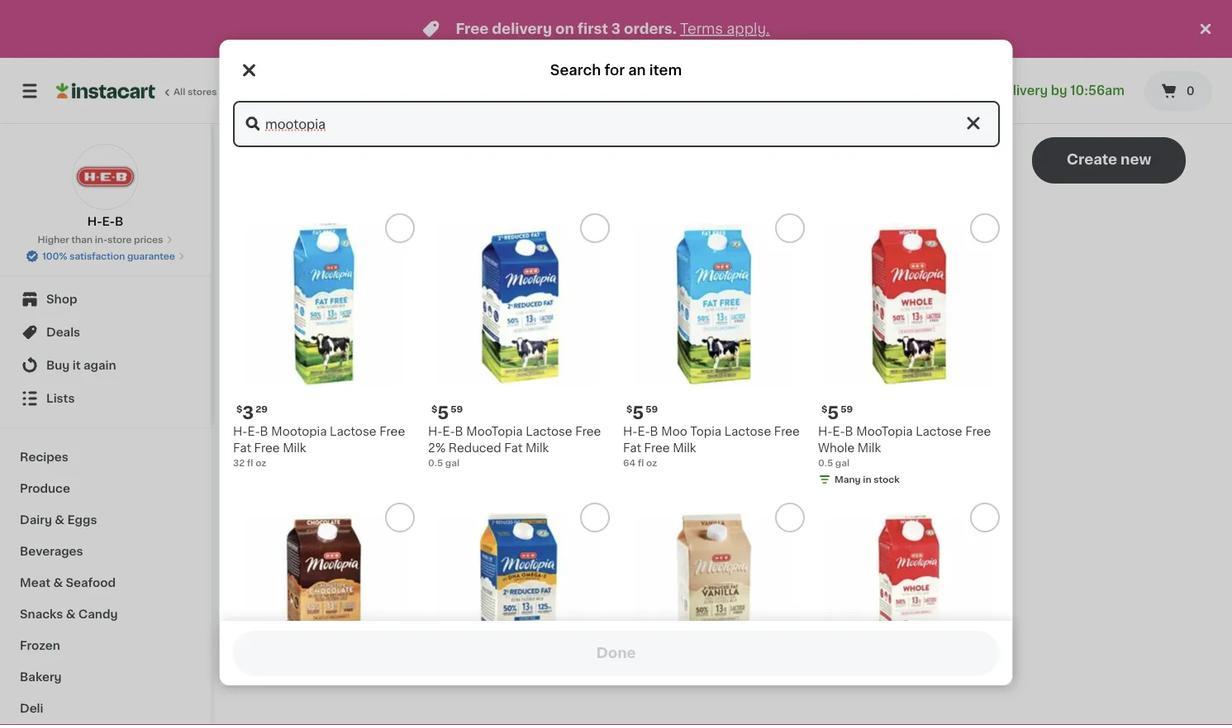Task type: describe. For each thing, give the bounding box(es) containing it.
h- for h-e-b mootopia lactose free 2% reduced fat milk 0.5 gal
[[428, 426, 442, 437]]

topia
[[690, 426, 721, 437]]

create for create new
[[1067, 153, 1118, 167]]

free inside the 'limited time offer' region
[[456, 22, 489, 36]]

5 for h-e-b mootopia lactose free 2% reduced fat milk
[[437, 404, 449, 421]]

59 for mootopia
[[450, 405, 463, 414]]

snacks & candy link
[[10, 599, 201, 630]]

meat & seafood
[[20, 577, 116, 589]]

e- for h-e-b mootopia lactose free 2% reduced fat milk 0.5 gal
[[442, 426, 455, 437]]

your
[[261, 148, 319, 172]]

b for h-e-b moo topia lactose free fat free milk 64 fl oz
[[650, 426, 658, 437]]

terms
[[680, 22, 723, 36]]

deli
[[20, 703, 43, 714]]

meat & seafood link
[[10, 567, 201, 599]]

h-e-b moo topia lactose free fat free milk 64 fl oz
[[623, 426, 800, 468]]

be
[[740, 419, 755, 431]]

list
[[745, 455, 767, 469]]

new
[[1121, 153, 1152, 167]]

milk inside h-e-b mootopia lactose free 2% reduced fat milk 0.5 gal
[[525, 442, 549, 454]]

terms apply. link
[[680, 22, 770, 36]]

h-e-b link
[[72, 144, 138, 230]]

gal inside h-e-b mootopia lactose free whole milk 0.5 gal
[[835, 458, 850, 468]]

10:56am
[[1071, 85, 1125, 97]]

$ for h-e-b mootopia lactose free 2% reduced fat milk
[[431, 405, 437, 414]]

3 $ 5 59 from the left
[[821, 404, 853, 421]]

whole
[[818, 442, 855, 454]]

h- for h-e-b
[[87, 216, 102, 227]]

free inside h-e-b mootopia lactose free 2% reduced fat milk 0.5 gal
[[575, 426, 601, 437]]

lactose for 0.5
[[916, 426, 963, 437]]

lists for lists
[[46, 393, 75, 404]]

recipes link
[[10, 442, 201, 473]]

$ for h-e-b mootopia lactose free whole milk
[[821, 405, 827, 414]]

many in stock
[[835, 475, 900, 484]]

e- for h-e-b
[[102, 216, 115, 227]]

5 for h-e-b mootopia lactose free whole milk
[[827, 404, 839, 421]]

all stores link
[[56, 68, 218, 114]]

lactose for milk
[[329, 426, 376, 437]]

reduced
[[448, 442, 501, 454]]

you
[[654, 419, 675, 431]]

milk inside h-e-b mootopia lactose free whole milk 0.5 gal
[[858, 442, 881, 454]]

& for dairy
[[55, 514, 64, 526]]

e- for h-e-b moo topia lactose free fat free milk 64 fl oz
[[637, 426, 650, 437]]

again
[[84, 360, 116, 371]]

instacart logo image
[[56, 81, 155, 101]]

3 inside product group
[[242, 404, 254, 421]]

all stores
[[174, 87, 217, 96]]

search for an item
[[550, 63, 682, 77]]

prices
[[134, 235, 163, 244]]

h-e-b mootopia lactose free fat free milk 32 fl oz
[[233, 426, 405, 468]]

frozen link
[[10, 630, 201, 661]]

0
[[1187, 85, 1195, 97]]

eggs
[[67, 514, 97, 526]]

orders.
[[624, 22, 677, 36]]

h- for h-e-b mootopia lactose free whole milk 0.5 gal
[[818, 426, 833, 437]]

oz inside the h-e-b mootopia lactose free fat free milk 32 fl oz
[[255, 458, 266, 468]]

free delivery on first 3 orders. terms apply.
[[456, 22, 770, 36]]

for
[[605, 63, 625, 77]]

bakery link
[[10, 661, 201, 693]]

recipes
[[20, 451, 68, 463]]

59 for moo
[[646, 405, 658, 414]]

create new
[[1067, 153, 1152, 167]]

dialog containing 3
[[220, 40, 1013, 725]]

in-
[[95, 235, 107, 244]]

lactose inside h-e-b moo topia lactose free fat free milk 64 fl oz
[[724, 426, 771, 437]]

free inside h-e-b mootopia lactose free whole milk 0.5 gal
[[965, 426, 991, 437]]

deli link
[[10, 693, 201, 724]]

in
[[863, 475, 872, 484]]

lists for lists you create will be saved here.
[[623, 419, 651, 431]]

fl inside the h-e-b mootopia lactose free fat free milk 32 fl oz
[[247, 458, 253, 468]]

create a list
[[681, 455, 767, 469]]

limited time offer region
[[0, 0, 1196, 58]]

h-e-b mootopia lactose free 2% reduced fat milk 0.5 gal
[[428, 426, 601, 468]]

100% satisfaction guarantee button
[[26, 246, 185, 263]]

none search field the "search h-e-b..."
[[233, 101, 1000, 147]]

stock
[[874, 475, 900, 484]]

shop link
[[10, 283, 201, 316]]

b for h-e-b mootopia lactose free whole milk 0.5 gal
[[845, 426, 853, 437]]

100%
[[42, 252, 67, 261]]

dairy
[[20, 514, 52, 526]]

fl inside h-e-b moo topia lactose free fat free milk 64 fl oz
[[638, 458, 644, 468]]

b for h-e-b mootopia lactose free fat free milk 32 fl oz
[[260, 426, 268, 437]]

b for h-e-b
[[115, 216, 123, 227]]

milk inside the h-e-b mootopia lactose free fat free milk 32 fl oz
[[283, 442, 306, 454]]

meat
[[20, 577, 50, 589]]

higher
[[38, 235, 69, 244]]

item
[[650, 63, 682, 77]]

dairy & eggs
[[20, 514, 97, 526]]

it
[[73, 360, 81, 371]]

shop
[[46, 294, 77, 305]]

buy
[[46, 360, 70, 371]]

search
[[550, 63, 601, 77]]

gal inside h-e-b mootopia lactose free 2% reduced fat milk 0.5 gal
[[445, 458, 459, 468]]

produce
[[20, 483, 70, 494]]

beverages
[[20, 546, 83, 557]]

produce link
[[10, 473, 201, 504]]

deals
[[46, 327, 80, 338]]

lists
[[325, 148, 377, 172]]

32
[[233, 458, 244, 468]]

mootopia for reduced
[[466, 426, 523, 437]]

e- for h-e-b mootopia lactose free whole milk 0.5 gal
[[833, 426, 845, 437]]

many
[[835, 475, 861, 484]]



Task type: locate. For each thing, give the bounding box(es) containing it.
h- for h-e-b moo topia lactose free fat free milk 64 fl oz
[[623, 426, 637, 437]]

gal down the whole
[[835, 458, 850, 468]]

milk down mootopia
[[283, 442, 306, 454]]

2 $ from the left
[[431, 405, 437, 414]]

2 fl from the left
[[638, 458, 644, 468]]

oz
[[255, 458, 266, 468], [646, 458, 657, 468]]

e- inside h-e-b mootopia lactose free whole milk 0.5 gal
[[833, 426, 845, 437]]

fat up 32
[[233, 442, 251, 454]]

3 left "29"
[[242, 404, 254, 421]]

delivery for delivery
[[671, 85, 721, 97]]

0 horizontal spatial delivery
[[671, 85, 721, 97]]

$ up here. at the right
[[821, 405, 827, 414]]

h- for h-e-b mootopia lactose free fat free milk 32 fl oz
[[233, 426, 247, 437]]

1 horizontal spatial fl
[[638, 458, 644, 468]]

0.5 inside h-e-b mootopia lactose free 2% reduced fat milk 0.5 gal
[[428, 458, 443, 468]]

3 lactose from the left
[[724, 426, 771, 437]]

2%
[[428, 442, 445, 454]]

$ left "29"
[[236, 405, 242, 414]]

e- down $ 3 29
[[247, 426, 260, 437]]

1 fl from the left
[[247, 458, 253, 468]]

2 5 from the left
[[632, 404, 644, 421]]

3 inside the 'limited time offer' region
[[612, 22, 621, 36]]

e- up the whole
[[833, 426, 845, 437]]

1 horizontal spatial 3
[[612, 22, 621, 36]]

snacks & candy
[[20, 609, 118, 620]]

dialog
[[220, 40, 1013, 725]]

1 $ 5 59 from the left
[[431, 404, 463, 421]]

2 horizontal spatial fat
[[623, 442, 641, 454]]

3 $ from the left
[[626, 405, 632, 414]]

1 horizontal spatial create
[[1067, 153, 1118, 167]]

milk up in on the right bottom of the page
[[858, 442, 881, 454]]

3 fat from the left
[[623, 442, 641, 454]]

dairy & eggs link
[[10, 504, 201, 536]]

0 horizontal spatial 5
[[437, 404, 449, 421]]

e- left 'you'
[[637, 426, 650, 437]]

$ 5 59 up 64
[[626, 404, 658, 421]]

2 horizontal spatial 59
[[841, 405, 853, 414]]

1 milk from the left
[[283, 442, 306, 454]]

stores
[[188, 87, 217, 96]]

mootopia
[[271, 426, 327, 437]]

2 $ 5 59 from the left
[[626, 404, 658, 421]]

5 left 'you'
[[632, 404, 644, 421]]

$ 5 59 for moo
[[626, 404, 658, 421]]

& right meat
[[53, 577, 63, 589]]

mootopia
[[466, 426, 523, 437], [856, 426, 913, 437]]

h- up the whole
[[818, 426, 833, 437]]

on
[[556, 22, 575, 36]]

h- up higher than in-store prices
[[87, 216, 102, 227]]

1 horizontal spatial lists
[[623, 419, 651, 431]]

lactose inside the h-e-b mootopia lactose free fat free milk 32 fl oz
[[329, 426, 376, 437]]

0 horizontal spatial oz
[[255, 458, 266, 468]]

1 gal from the left
[[445, 458, 459, 468]]

delivery by 10:56am
[[995, 85, 1125, 97]]

milk right reduced
[[525, 442, 549, 454]]

1 $ from the left
[[236, 405, 242, 414]]

59 up 'you'
[[646, 405, 658, 414]]

2 milk from the left
[[525, 442, 549, 454]]

$ 5 59 for mootopia
[[431, 404, 463, 421]]

h-e-b mootopia lactose free whole milk 0.5 gal
[[818, 426, 991, 468]]

59 up reduced
[[450, 405, 463, 414]]

e- inside the h-e-b mootopia lactose free fat free milk 32 fl oz
[[247, 426, 260, 437]]

oz inside h-e-b moo topia lactose free fat free milk 64 fl oz
[[646, 458, 657, 468]]

0 horizontal spatial mootopia
[[466, 426, 523, 437]]

buy it again
[[46, 360, 116, 371]]

b inside the h-e-b mootopia lactose free fat free milk 32 fl oz
[[260, 426, 268, 437]]

buy it again link
[[10, 349, 201, 382]]

2 oz from the left
[[646, 458, 657, 468]]

b down "29"
[[260, 426, 268, 437]]

delivery left by
[[995, 85, 1048, 97]]

$ 5 59
[[431, 404, 463, 421], [626, 404, 658, 421], [821, 404, 853, 421]]

$ up 64
[[626, 405, 632, 414]]

4 $ from the left
[[821, 405, 827, 414]]

fat inside h-e-b moo topia lactose free fat free milk 64 fl oz
[[623, 442, 641, 454]]

78741 button
[[854, 68, 953, 114]]

deals link
[[10, 316, 201, 349]]

29
[[255, 405, 267, 414]]

1 horizontal spatial 0.5
[[818, 458, 833, 468]]

2 gal from the left
[[835, 458, 850, 468]]

mootopia for milk
[[856, 426, 913, 437]]

delivery down item
[[671, 85, 721, 97]]

beverages link
[[10, 536, 201, 567]]

$ up "2%"
[[431, 405, 437, 414]]

lists you create will be saved here.
[[623, 419, 825, 431]]

5 right here. at the right
[[827, 404, 839, 421]]

0 vertical spatial lists
[[46, 393, 75, 404]]

$
[[236, 405, 242, 414], [431, 405, 437, 414], [626, 405, 632, 414], [821, 405, 827, 414]]

64
[[623, 458, 635, 468]]

2 fat from the left
[[504, 442, 522, 454]]

seafood
[[66, 577, 116, 589]]

oz right 64
[[646, 458, 657, 468]]

mootopia up reduced
[[466, 426, 523, 437]]

3 milk from the left
[[673, 442, 696, 454]]

milk down moo
[[673, 442, 696, 454]]

create down topia
[[681, 455, 730, 469]]

oz right 32
[[255, 458, 266, 468]]

1 oz from the left
[[255, 458, 266, 468]]

1 5 from the left
[[437, 404, 449, 421]]

0.5 inside h-e-b mootopia lactose free whole milk 0.5 gal
[[818, 458, 833, 468]]

h- inside h-e-b moo topia lactose free fat free milk 64 fl oz
[[623, 426, 637, 437]]

1 59 from the left
[[450, 405, 463, 414]]

h- up 64
[[623, 426, 637, 437]]

$ for h-e-b mootopia lactose free fat free milk
[[236, 405, 242, 414]]

fl
[[247, 458, 253, 468], [638, 458, 644, 468]]

1 vertical spatial 3
[[242, 404, 254, 421]]

0 horizontal spatial lists
[[46, 393, 75, 404]]

1 horizontal spatial 5
[[632, 404, 644, 421]]

5 for h-e-b moo topia lactose free fat free milk
[[632, 404, 644, 421]]

lactose inside h-e-b mootopia lactose free 2% reduced fat milk 0.5 gal
[[526, 426, 572, 437]]

snacks
[[20, 609, 63, 620]]

service type group
[[656, 74, 834, 107]]

b up store
[[115, 216, 123, 227]]

&
[[55, 514, 64, 526], [53, 577, 63, 589], [66, 609, 76, 620]]

h-e-b logo image
[[72, 144, 138, 210]]

apply.
[[727, 22, 770, 36]]

delivery for delivery by 10:56am
[[995, 85, 1048, 97]]

1 horizontal spatial mootopia
[[856, 426, 913, 437]]

e- up higher than in-store prices link at the left of the page
[[102, 216, 115, 227]]

$ 3 29
[[236, 404, 267, 421]]

2 mootopia from the left
[[856, 426, 913, 437]]

$ 5 59 up the whole
[[821, 404, 853, 421]]

h-e-b
[[87, 216, 123, 227]]

milk inside h-e-b moo topia lactose free fat free milk 64 fl oz
[[673, 442, 696, 454]]

1 vertical spatial create
[[681, 455, 730, 469]]

$ inside $ 3 29
[[236, 405, 242, 414]]

delivery
[[995, 85, 1048, 97], [671, 85, 721, 97]]

by
[[1051, 85, 1068, 97]]

1 horizontal spatial fat
[[504, 442, 522, 454]]

0 vertical spatial 3
[[612, 22, 621, 36]]

3
[[612, 22, 621, 36], [242, 404, 254, 421]]

0.5 down the whole
[[818, 458, 833, 468]]

59 up the whole
[[841, 405, 853, 414]]

guarantee
[[127, 252, 175, 261]]

e- up "2%"
[[442, 426, 455, 437]]

Search H-E-B... field
[[233, 101, 1000, 147]]

product group
[[233, 213, 415, 470], [428, 213, 610, 470], [623, 213, 805, 470], [818, 213, 1000, 489], [233, 503, 415, 725], [428, 503, 610, 725], [623, 503, 805, 725], [818, 503, 1000, 725]]

5 up "2%"
[[437, 404, 449, 421]]

higher than in-store prices link
[[38, 233, 173, 246]]

h- inside h-e-b mootopia lactose free whole milk 0.5 gal
[[818, 426, 833, 437]]

0 horizontal spatial create
[[681, 455, 730, 469]]

create left new
[[1067, 153, 1118, 167]]

1 horizontal spatial oz
[[646, 458, 657, 468]]

an
[[629, 63, 646, 77]]

candy
[[78, 609, 118, 620]]

delivery button
[[656, 74, 736, 107]]

0.5 down "2%"
[[428, 458, 443, 468]]

mootopia inside h-e-b mootopia lactose free 2% reduced fat milk 0.5 gal
[[466, 426, 523, 437]]

higher than in-store prices
[[38, 235, 163, 244]]

h- up "2%"
[[428, 426, 442, 437]]

a
[[733, 455, 742, 469]]

saved
[[758, 419, 793, 431]]

than
[[71, 235, 93, 244]]

all
[[174, 87, 185, 96]]

store
[[107, 235, 132, 244]]

h- inside h-e-b mootopia lactose free 2% reduced fat milk 0.5 gal
[[428, 426, 442, 437]]

3 right first at the left top
[[612, 22, 621, 36]]

e- inside h-e-b mootopia lactose free 2% reduced fat milk 0.5 gal
[[442, 426, 455, 437]]

100% satisfaction guarantee
[[42, 252, 175, 261]]

2 horizontal spatial 5
[[827, 404, 839, 421]]

& left eggs
[[55, 514, 64, 526]]

3 5 from the left
[[827, 404, 839, 421]]

fl right 64
[[638, 458, 644, 468]]

satisfaction
[[70, 252, 125, 261]]

b inside h-e-b mootopia lactose free 2% reduced fat milk 0.5 gal
[[455, 426, 463, 437]]

h-
[[87, 216, 102, 227], [233, 426, 247, 437], [428, 426, 442, 437], [623, 426, 637, 437], [818, 426, 833, 437]]

fat
[[233, 442, 251, 454], [504, 442, 522, 454], [623, 442, 641, 454]]

1 mootopia from the left
[[466, 426, 523, 437]]

create inside 'button'
[[1067, 153, 1118, 167]]

create
[[1067, 153, 1118, 167], [681, 455, 730, 469]]

mootopia inside h-e-b mootopia lactose free whole milk 0.5 gal
[[856, 426, 913, 437]]

0 horizontal spatial 0.5
[[428, 458, 443, 468]]

lactose inside h-e-b mootopia lactose free whole milk 0.5 gal
[[916, 426, 963, 437]]

& for meat
[[53, 577, 63, 589]]

2 lactose from the left
[[526, 426, 572, 437]]

your lists
[[261, 148, 377, 172]]

1 0.5 from the left
[[428, 458, 443, 468]]

4 milk from the left
[[858, 442, 881, 454]]

0 horizontal spatial fat
[[233, 442, 251, 454]]

0 horizontal spatial fl
[[247, 458, 253, 468]]

moo
[[661, 426, 687, 437]]

delivery inside button
[[671, 85, 721, 97]]

1 horizontal spatial 59
[[646, 405, 658, 414]]

0 button
[[1145, 71, 1213, 111]]

1 fat from the left
[[233, 442, 251, 454]]

create for create a list
[[681, 455, 730, 469]]

None search field
[[236, 68, 635, 114], [233, 101, 1000, 147], [236, 68, 635, 114]]

59
[[450, 405, 463, 414], [646, 405, 658, 414], [841, 405, 853, 414]]

& for snacks
[[66, 609, 76, 620]]

1 vertical spatial &
[[53, 577, 63, 589]]

b inside h-e-b mootopia lactose free whole milk 0.5 gal
[[845, 426, 853, 437]]

1 lactose from the left
[[329, 426, 376, 437]]

fat up 64
[[623, 442, 641, 454]]

lists left 'you'
[[623, 419, 651, 431]]

h- inside the h-e-b mootopia lactose free fat free milk 32 fl oz
[[233, 426, 247, 437]]

fl right 32
[[247, 458, 253, 468]]

2 59 from the left
[[646, 405, 658, 414]]

0 horizontal spatial gal
[[445, 458, 459, 468]]

0 horizontal spatial $ 5 59
[[431, 404, 463, 421]]

lactose for fat
[[526, 426, 572, 437]]

1 horizontal spatial $ 5 59
[[626, 404, 658, 421]]

e- for h-e-b mootopia lactose free fat free milk 32 fl oz
[[247, 426, 260, 437]]

h- down $ 3 29
[[233, 426, 247, 437]]

mootopia up stock
[[856, 426, 913, 437]]

fat right reduced
[[504, 442, 522, 454]]

1 horizontal spatial gal
[[835, 458, 850, 468]]

4 lactose from the left
[[916, 426, 963, 437]]

& inside dairy & eggs link
[[55, 514, 64, 526]]

$ 5 59 up "2%"
[[431, 404, 463, 421]]

will
[[719, 419, 737, 431]]

0.5
[[428, 458, 443, 468], [818, 458, 833, 468]]

0 horizontal spatial 3
[[242, 404, 254, 421]]

e- inside h-e-b moo topia lactose free fat free milk 64 fl oz
[[637, 426, 650, 437]]

delivery by 10:56am link
[[969, 81, 1125, 101]]

b inside h-e-b moo topia lactose free fat free milk 64 fl oz
[[650, 426, 658, 437]]

fat inside h-e-b mootopia lactose free 2% reduced fat milk 0.5 gal
[[504, 442, 522, 454]]

b left moo
[[650, 426, 658, 437]]

2 horizontal spatial $ 5 59
[[821, 404, 853, 421]]

$ for h-e-b moo topia lactose free fat free milk
[[626, 405, 632, 414]]

fat inside the h-e-b mootopia lactose free fat free milk 32 fl oz
[[233, 442, 251, 454]]

here.
[[796, 419, 825, 431]]

0 vertical spatial &
[[55, 514, 64, 526]]

frozen
[[20, 640, 60, 652]]

0 vertical spatial create
[[1067, 153, 1118, 167]]

1 vertical spatial lists
[[623, 419, 651, 431]]

2 vertical spatial &
[[66, 609, 76, 620]]

create new button
[[1033, 137, 1186, 184]]

gal down "2%"
[[445, 458, 459, 468]]

b for h-e-b mootopia lactose free 2% reduced fat milk 0.5 gal
[[455, 426, 463, 437]]

& inside snacks & candy link
[[66, 609, 76, 620]]

gal
[[445, 458, 459, 468], [835, 458, 850, 468]]

78741
[[880, 85, 916, 97]]

first
[[578, 22, 608, 36]]

delivery
[[492, 22, 552, 36]]

lactose
[[329, 426, 376, 437], [526, 426, 572, 437], [724, 426, 771, 437], [916, 426, 963, 437]]

b
[[115, 216, 123, 227], [260, 426, 268, 437], [455, 426, 463, 437], [650, 426, 658, 437], [845, 426, 853, 437]]

0 horizontal spatial 59
[[450, 405, 463, 414]]

1 horizontal spatial delivery
[[995, 85, 1048, 97]]

bakery
[[20, 671, 62, 683]]

product group containing 3
[[233, 213, 415, 470]]

3 59 from the left
[[841, 405, 853, 414]]

b up the whole
[[845, 426, 853, 437]]

& left candy
[[66, 609, 76, 620]]

2 0.5 from the left
[[818, 458, 833, 468]]

b up reduced
[[455, 426, 463, 437]]

& inside meat & seafood link
[[53, 577, 63, 589]]

lists
[[46, 393, 75, 404], [623, 419, 651, 431]]

lists down buy
[[46, 393, 75, 404]]



Task type: vqa. For each thing, say whether or not it's contained in the screenshot.
100% satisfaction guarantee 'button'
yes



